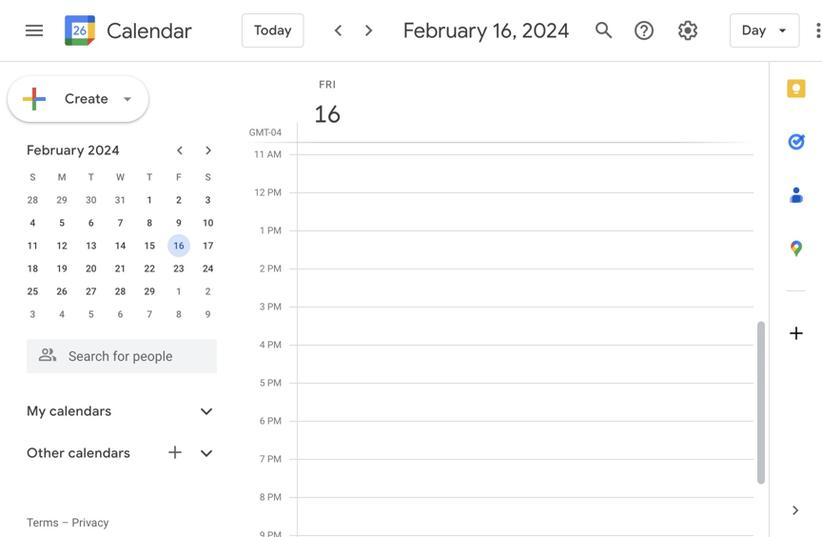 Task type: vqa. For each thing, say whether or not it's contained in the screenshot.
Underline icon
no



Task type: locate. For each thing, give the bounding box(es) containing it.
5 row from the top
[[18, 257, 223, 280]]

f
[[176, 171, 182, 183]]

1 vertical spatial 1
[[260, 225, 265, 236]]

calendar heading
[[103, 18, 192, 44]]

1 horizontal spatial 5
[[88, 309, 94, 320]]

february
[[403, 17, 488, 44], [27, 142, 85, 159]]

other calendars
[[27, 445, 131, 462]]

2 vertical spatial 8
[[260, 491, 265, 503]]

15
[[144, 240, 155, 251]]

january 28 element
[[21, 189, 44, 211]]

1 vertical spatial 4
[[59, 309, 65, 320]]

26
[[57, 286, 67, 297]]

main drawer image
[[23, 19, 46, 42]]

pm
[[268, 187, 282, 198], [268, 225, 282, 236], [268, 263, 282, 274], [268, 301, 282, 312], [268, 339, 282, 350], [268, 377, 282, 389], [268, 415, 282, 427], [268, 453, 282, 465], [268, 491, 282, 503]]

11 for 11
[[27, 240, 38, 251]]

0 horizontal spatial t
[[88, 171, 94, 183]]

t
[[88, 171, 94, 183], [147, 171, 153, 183]]

2 s from the left
[[205, 171, 211, 183]]

pm for 7 pm
[[268, 453, 282, 465]]

0 horizontal spatial 28
[[27, 194, 38, 206]]

0 horizontal spatial 8
[[147, 217, 152, 229]]

2 vertical spatial 4
[[260, 339, 265, 350]]

18 element
[[21, 257, 44, 280]]

t up january 30 element
[[88, 171, 94, 183]]

pm up 2 pm on the left of the page
[[268, 225, 282, 236]]

24
[[203, 263, 214, 274]]

calendars up other calendars
[[49, 403, 112, 420]]

1 vertical spatial 7
[[147, 309, 152, 320]]

2024
[[522, 17, 570, 44], [88, 142, 120, 159]]

2 down 1 pm
[[260, 263, 265, 274]]

2 vertical spatial 6
[[260, 415, 265, 427]]

4
[[30, 217, 35, 229], [59, 309, 65, 320], [260, 339, 265, 350]]

0 vertical spatial 11
[[254, 149, 265, 160]]

6 down january 30 element
[[88, 217, 94, 229]]

march 4 element
[[51, 303, 73, 326]]

15 element
[[138, 234, 161, 257]]

pm up the 5 pm
[[268, 339, 282, 350]]

pm down "4 pm"
[[268, 377, 282, 389]]

16
[[313, 99, 340, 130], [174, 240, 184, 251]]

february left 16,
[[403, 17, 488, 44]]

20
[[86, 263, 97, 274]]

1 horizontal spatial 8
[[176, 309, 182, 320]]

1 row from the top
[[18, 166, 223, 189]]

2 horizontal spatial 5
[[260, 377, 265, 389]]

tab list
[[770, 62, 823, 484]]

privacy
[[72, 516, 109, 529]]

12 element
[[51, 234, 73, 257]]

1 horizontal spatial t
[[147, 171, 153, 183]]

gmt-
[[249, 127, 271, 138]]

my calendars
[[27, 403, 112, 420]]

calendars inside dropdown button
[[49, 403, 112, 420]]

2 horizontal spatial 1
[[260, 225, 265, 236]]

0 horizontal spatial s
[[30, 171, 36, 183]]

1 horizontal spatial 3
[[205, 194, 211, 206]]

2 up march 9 element
[[205, 286, 211, 297]]

4 for 4 pm
[[260, 339, 265, 350]]

2 horizontal spatial 3
[[260, 301, 265, 312]]

21
[[115, 263, 126, 274]]

pm for 1 pm
[[268, 225, 282, 236]]

2 pm
[[260, 263, 282, 274]]

1 up march 8 element
[[176, 286, 182, 297]]

1 s from the left
[[30, 171, 36, 183]]

pm down 1 pm
[[268, 263, 282, 274]]

21 element
[[109, 257, 132, 280]]

7 up 8 pm
[[260, 453, 265, 465]]

23 element
[[168, 257, 190, 280]]

6 row from the top
[[18, 280, 223, 303]]

1 vertical spatial 28
[[115, 286, 126, 297]]

5 down january 29 element
[[59, 217, 65, 229]]

27
[[86, 286, 97, 297]]

1 horizontal spatial 12
[[255, 187, 265, 198]]

2 horizontal spatial 6
[[260, 415, 265, 427]]

8 inside 16 grid
[[260, 491, 265, 503]]

11 inside 16 grid
[[254, 149, 265, 160]]

8 for march 8 element
[[176, 309, 182, 320]]

3 up 10 element
[[205, 194, 211, 206]]

0 horizontal spatial 1
[[147, 194, 152, 206]]

0 horizontal spatial 2
[[176, 194, 182, 206]]

4 up the 5 pm
[[260, 339, 265, 350]]

12 down 11 am on the top of page
[[255, 187, 265, 198]]

1 horizontal spatial 1
[[176, 286, 182, 297]]

16 down fri
[[313, 99, 340, 130]]

3 inside 16 grid
[[260, 301, 265, 312]]

calendars down my calendars dropdown button
[[68, 445, 131, 462]]

1
[[147, 194, 152, 206], [260, 225, 265, 236], [176, 286, 182, 297]]

7 row from the top
[[18, 303, 223, 326]]

2 horizontal spatial 2
[[260, 263, 265, 274]]

day button
[[730, 8, 800, 53]]

9 down "march 2" element
[[205, 309, 211, 320]]

9
[[176, 217, 182, 229], [205, 309, 211, 320]]

0 horizontal spatial february
[[27, 142, 85, 159]]

pm for 12 pm
[[268, 187, 282, 198]]

calendars for other calendars
[[68, 445, 131, 462]]

pm down the 5 pm
[[268, 415, 282, 427]]

9 up 16 element
[[176, 217, 182, 229]]

1 horizontal spatial 2024
[[522, 17, 570, 44]]

s up the january 28 element
[[30, 171, 36, 183]]

0 horizontal spatial 9
[[176, 217, 182, 229]]

8 for 8 pm
[[260, 491, 265, 503]]

None search field
[[0, 331, 236, 373]]

1 vertical spatial 2
[[260, 263, 265, 274]]

1 vertical spatial february
[[27, 142, 85, 159]]

0 horizontal spatial 12
[[57, 240, 67, 251]]

march 2 element
[[197, 280, 220, 303]]

1 for the march 1 element
[[176, 286, 182, 297]]

march 9 element
[[197, 303, 220, 326]]

12 inside february 2024 grid
[[57, 240, 67, 251]]

0 vertical spatial 2024
[[522, 17, 570, 44]]

february up m
[[27, 142, 85, 159]]

17
[[203, 240, 214, 251]]

4 inside 16 grid
[[260, 339, 265, 350]]

row group containing 28
[[18, 189, 223, 326]]

1 horizontal spatial february
[[403, 17, 488, 44]]

6 down the 5 pm
[[260, 415, 265, 427]]

1 for 1 pm
[[260, 225, 265, 236]]

0 vertical spatial february
[[403, 17, 488, 44]]

s
[[30, 171, 36, 183], [205, 171, 211, 183]]

day
[[743, 22, 767, 39]]

pm up 8 pm
[[268, 453, 282, 465]]

4 pm from the top
[[268, 301, 282, 312]]

1 inside grid
[[260, 225, 265, 236]]

february for february 2024
[[27, 142, 85, 159]]

3 inside march 3 element
[[30, 309, 35, 320]]

calendars
[[49, 403, 112, 420], [68, 445, 131, 462]]

0 horizontal spatial 29
[[57, 194, 67, 206]]

fri
[[319, 79, 337, 90]]

1 horizontal spatial 2
[[205, 286, 211, 297]]

1 horizontal spatial 29
[[144, 286, 155, 297]]

4 row from the top
[[18, 234, 223, 257]]

7 down january 31 element
[[118, 217, 123, 229]]

pm down am
[[268, 187, 282, 198]]

1 vertical spatial 12
[[57, 240, 67, 251]]

3 down 25 element
[[30, 309, 35, 320]]

3
[[205, 194, 211, 206], [260, 301, 265, 312], [30, 309, 35, 320]]

6
[[88, 217, 94, 229], [118, 309, 123, 320], [260, 415, 265, 427]]

8 pm from the top
[[268, 453, 282, 465]]

pm for 3 pm
[[268, 301, 282, 312]]

14 element
[[109, 234, 132, 257]]

today button
[[242, 8, 304, 53]]

1 vertical spatial 16
[[174, 240, 184, 251]]

6 for march 6 element
[[118, 309, 123, 320]]

11 inside february 2024 grid
[[27, 240, 38, 251]]

29 down the 22
[[144, 286, 155, 297]]

7 inside 16 grid
[[260, 453, 265, 465]]

2 vertical spatial 5
[[260, 377, 265, 389]]

march 8 element
[[168, 303, 190, 326]]

1 vertical spatial 29
[[144, 286, 155, 297]]

19
[[57, 263, 67, 274]]

january 31 element
[[109, 189, 132, 211]]

16 up 23
[[174, 240, 184, 251]]

22
[[144, 263, 155, 274]]

2024 up "w" at the top left of the page
[[88, 142, 120, 159]]

1 horizontal spatial 6
[[118, 309, 123, 320]]

5 down "4 pm"
[[260, 377, 265, 389]]

2 vertical spatial 7
[[260, 453, 265, 465]]

12
[[255, 187, 265, 198], [57, 240, 67, 251]]

0 vertical spatial 4
[[30, 217, 35, 229]]

1 vertical spatial 11
[[27, 240, 38, 251]]

1 horizontal spatial 16
[[313, 99, 340, 130]]

january 30 element
[[80, 189, 103, 211]]

0 vertical spatial 29
[[57, 194, 67, 206]]

7
[[118, 217, 123, 229], [147, 309, 152, 320], [260, 453, 265, 465]]

pm down 7 pm
[[268, 491, 282, 503]]

1 vertical spatial 2024
[[88, 142, 120, 159]]

1 vertical spatial 5
[[88, 309, 94, 320]]

1 horizontal spatial 4
[[59, 309, 65, 320]]

8 down 7 pm
[[260, 491, 265, 503]]

1 right january 31 element
[[147, 194, 152, 206]]

1 pm from the top
[[268, 187, 282, 198]]

8 down the march 1 element
[[176, 309, 182, 320]]

0 vertical spatial 7
[[118, 217, 123, 229]]

2 horizontal spatial 8
[[260, 491, 265, 503]]

2024 right 16,
[[522, 17, 570, 44]]

2 for 2 pm
[[260, 263, 265, 274]]

0 vertical spatial 8
[[147, 217, 152, 229]]

1 horizontal spatial s
[[205, 171, 211, 183]]

11
[[254, 149, 265, 160], [27, 240, 38, 251]]

19 element
[[51, 257, 73, 280]]

1 vertical spatial 8
[[176, 309, 182, 320]]

0 vertical spatial 1
[[147, 194, 152, 206]]

4 for the march 4 element at the left bottom of the page
[[59, 309, 65, 320]]

0 vertical spatial 28
[[27, 194, 38, 206]]

row
[[18, 166, 223, 189], [18, 189, 223, 211], [18, 211, 223, 234], [18, 234, 223, 257], [18, 257, 223, 280], [18, 280, 223, 303], [18, 303, 223, 326]]

1 down 12 pm
[[260, 225, 265, 236]]

12 inside 16 grid
[[255, 187, 265, 198]]

28
[[27, 194, 38, 206], [115, 286, 126, 297]]

3 row from the top
[[18, 211, 223, 234]]

0 vertical spatial 6
[[88, 217, 94, 229]]

february 2024
[[27, 142, 120, 159]]

11 element
[[21, 234, 44, 257]]

3 up "4 pm"
[[260, 301, 265, 312]]

2 vertical spatial 1
[[176, 286, 182, 297]]

6 inside grid
[[260, 415, 265, 427]]

22 element
[[138, 257, 161, 280]]

7 inside the march 7 element
[[147, 309, 152, 320]]

s right f
[[205, 171, 211, 183]]

february for february 16, 2024
[[403, 17, 488, 44]]

18
[[27, 263, 38, 274]]

4 down the january 28 element
[[30, 217, 35, 229]]

2 t from the left
[[147, 171, 153, 183]]

28 left january 29 element
[[27, 194, 38, 206]]

1 horizontal spatial 9
[[205, 309, 211, 320]]

13 element
[[80, 234, 103, 257]]

12 for 12
[[57, 240, 67, 251]]

january 29 element
[[51, 189, 73, 211]]

9 pm from the top
[[268, 491, 282, 503]]

other calendars button
[[4, 438, 236, 469]]

1 vertical spatial 6
[[118, 309, 123, 320]]

11 up "18"
[[27, 240, 38, 251]]

0 vertical spatial 12
[[255, 187, 265, 198]]

4 down 26 element
[[59, 309, 65, 320]]

1 pm
[[260, 225, 282, 236]]

0 horizontal spatial 5
[[59, 217, 65, 229]]

0 horizontal spatial 6
[[88, 217, 94, 229]]

0 horizontal spatial 11
[[27, 240, 38, 251]]

5 pm
[[260, 377, 282, 389]]

1 horizontal spatial 28
[[115, 286, 126, 297]]

7 down 29 element
[[147, 309, 152, 320]]

row containing 28
[[18, 189, 223, 211]]

0 horizontal spatial 7
[[118, 217, 123, 229]]

29
[[57, 194, 67, 206], [144, 286, 155, 297]]

3 pm from the top
[[268, 263, 282, 274]]

12 up the 19
[[57, 240, 67, 251]]

16 cell
[[164, 234, 194, 257]]

0 horizontal spatial 16
[[174, 240, 184, 251]]

2 down f
[[176, 194, 182, 206]]

calendars inside dropdown button
[[68, 445, 131, 462]]

1 horizontal spatial 11
[[254, 149, 265, 160]]

2 inside 16 grid
[[260, 263, 265, 274]]

t left f
[[147, 171, 153, 183]]

29 down m
[[57, 194, 67, 206]]

11 left am
[[254, 149, 265, 160]]

6 down 28 element
[[118, 309, 123, 320]]

2 pm from the top
[[268, 225, 282, 236]]

add other calendars image
[[166, 443, 185, 462]]

5
[[59, 217, 65, 229], [88, 309, 94, 320], [260, 377, 265, 389]]

march 1 element
[[168, 280, 190, 303]]

1 vertical spatial calendars
[[68, 445, 131, 462]]

5 pm from the top
[[268, 339, 282, 350]]

row group
[[18, 189, 223, 326]]

calendar
[[107, 18, 192, 44]]

0 horizontal spatial 3
[[30, 309, 35, 320]]

5 down 27 element
[[88, 309, 94, 320]]

march 5 element
[[80, 303, 103, 326]]

28 down 21
[[115, 286, 126, 297]]

2
[[176, 194, 182, 206], [260, 263, 265, 274], [205, 286, 211, 297]]

5 inside 16 grid
[[260, 377, 265, 389]]

2 row from the top
[[18, 189, 223, 211]]

1 vertical spatial 9
[[205, 309, 211, 320]]

2 horizontal spatial 4
[[260, 339, 265, 350]]

0 vertical spatial calendars
[[49, 403, 112, 420]]

2 for "march 2" element
[[205, 286, 211, 297]]

pm for 8 pm
[[268, 491, 282, 503]]

0 vertical spatial 16
[[313, 99, 340, 130]]

8 up 15 element
[[147, 217, 152, 229]]

pm up "4 pm"
[[268, 301, 282, 312]]

1 horizontal spatial 7
[[147, 309, 152, 320]]

8
[[147, 217, 152, 229], [176, 309, 182, 320], [260, 491, 265, 503]]

2 horizontal spatial 7
[[260, 453, 265, 465]]

7 pm from the top
[[268, 415, 282, 427]]

2 vertical spatial 2
[[205, 286, 211, 297]]

6 pm from the top
[[268, 377, 282, 389]]



Task type: describe. For each thing, give the bounding box(es) containing it.
11 am
[[254, 149, 282, 160]]

february 16, 2024
[[403, 17, 570, 44]]

march 3 element
[[21, 303, 44, 326]]

5 for 5 pm
[[260, 377, 265, 389]]

row containing 3
[[18, 303, 223, 326]]

26 element
[[51, 280, 73, 303]]

0 vertical spatial 2
[[176, 194, 182, 206]]

16 inside cell
[[174, 240, 184, 251]]

create button
[[8, 76, 148, 122]]

calendar element
[[61, 11, 192, 53]]

23
[[174, 263, 184, 274]]

28 element
[[109, 280, 132, 303]]

14
[[115, 240, 126, 251]]

5 for march 5 element
[[88, 309, 94, 320]]

m
[[58, 171, 66, 183]]

pm for 2 pm
[[268, 263, 282, 274]]

17 element
[[197, 234, 220, 257]]

row containing 4
[[18, 211, 223, 234]]

gmt-04
[[249, 127, 282, 138]]

Search for people text field
[[38, 339, 206, 373]]

7 for 7 pm
[[260, 453, 265, 465]]

calendars for my calendars
[[49, 403, 112, 420]]

today
[[254, 22, 292, 39]]

terms
[[27, 516, 59, 529]]

28 for the january 28 element
[[27, 194, 38, 206]]

20 element
[[80, 257, 103, 280]]

terms – privacy
[[27, 516, 109, 529]]

row containing 18
[[18, 257, 223, 280]]

25
[[27, 286, 38, 297]]

create
[[65, 90, 108, 108]]

friday, february 16 element
[[306, 92, 349, 136]]

terms link
[[27, 516, 59, 529]]

settings menu image
[[677, 19, 700, 42]]

my calendars button
[[4, 396, 236, 427]]

row containing 25
[[18, 280, 223, 303]]

1 t from the left
[[88, 171, 94, 183]]

am
[[267, 149, 282, 160]]

march 6 element
[[109, 303, 132, 326]]

6 for 6 pm
[[260, 415, 265, 427]]

6 pm
[[260, 415, 282, 427]]

pm for 4 pm
[[268, 339, 282, 350]]

27 element
[[80, 280, 103, 303]]

29 element
[[138, 280, 161, 303]]

0 vertical spatial 5
[[59, 217, 65, 229]]

row containing s
[[18, 166, 223, 189]]

28 for 28 element
[[115, 286, 126, 297]]

16,
[[493, 17, 518, 44]]

16 inside column header
[[313, 99, 340, 130]]

fri 16
[[313, 79, 340, 130]]

12 pm
[[255, 187, 282, 198]]

other
[[27, 445, 65, 462]]

29 for 29 element
[[144, 286, 155, 297]]

march 7 element
[[138, 303, 161, 326]]

4 pm
[[260, 339, 282, 350]]

25 element
[[21, 280, 44, 303]]

pm for 5 pm
[[268, 377, 282, 389]]

10
[[203, 217, 214, 229]]

3 for 3 pm
[[260, 301, 265, 312]]

february 2024 grid
[[18, 166, 223, 326]]

7 for the march 7 element
[[147, 309, 152, 320]]

11 for 11 am
[[254, 149, 265, 160]]

12 for 12 pm
[[255, 187, 265, 198]]

0 horizontal spatial 2024
[[88, 142, 120, 159]]

8 pm
[[260, 491, 282, 503]]

0 vertical spatial 9
[[176, 217, 182, 229]]

privacy link
[[72, 516, 109, 529]]

9 inside march 9 element
[[205, 309, 211, 320]]

16 column header
[[297, 62, 754, 142]]

31
[[115, 194, 126, 206]]

30
[[86, 194, 97, 206]]

3 pm
[[260, 301, 282, 312]]

16 element
[[168, 234, 190, 257]]

04
[[271, 127, 282, 138]]

29 for january 29 element
[[57, 194, 67, 206]]

24 element
[[197, 257, 220, 280]]

0 horizontal spatial 4
[[30, 217, 35, 229]]

16 grid
[[244, 62, 769, 537]]

w
[[116, 171, 125, 183]]

my
[[27, 403, 46, 420]]

–
[[62, 516, 69, 529]]

pm for 6 pm
[[268, 415, 282, 427]]

3 for march 3 element
[[30, 309, 35, 320]]

row containing 11
[[18, 234, 223, 257]]

10 element
[[197, 211, 220, 234]]

13
[[86, 240, 97, 251]]

7 pm
[[260, 453, 282, 465]]



